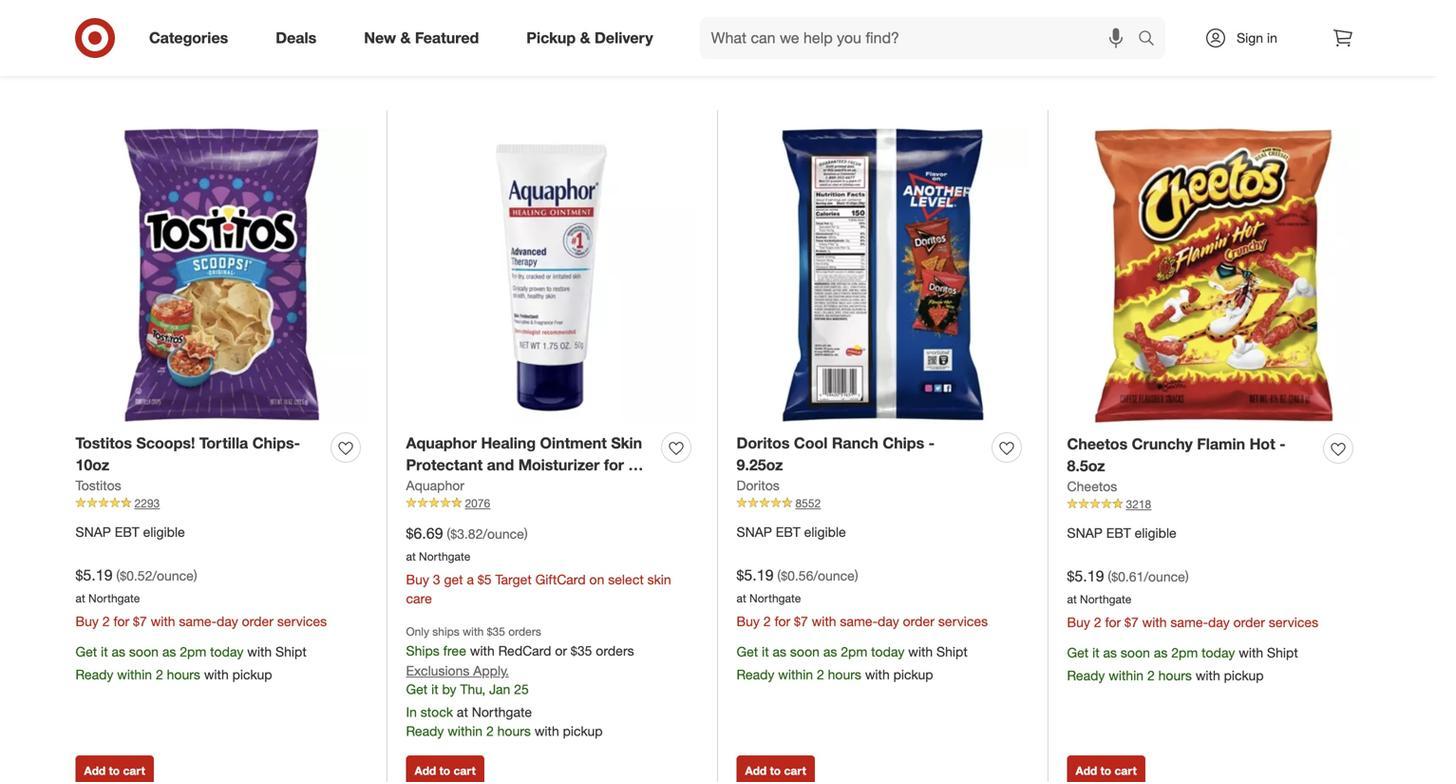 Task type: vqa. For each thing, say whether or not it's contained in the screenshot.
bottommost CHEETOS
yes



Task type: locate. For each thing, give the bounding box(es) containing it.
2 horizontal spatial soon
[[1121, 644, 1151, 661]]

$5.19 inside $5.19 ( $0.52 /ounce ) at northgate buy 2 for $7 with same-day order services
[[76, 566, 113, 585]]

pickup down '$5.19 ( $0.56 /ounce ) at northgate buy 2 for $7 with same-day order services'
[[894, 666, 934, 683]]

at
[[406, 549, 416, 563], [76, 591, 85, 605], [737, 591, 747, 605], [1068, 592, 1077, 606], [457, 704, 468, 721]]

- for cheetos crunchy flamin hot - 8.5oz
[[1280, 435, 1286, 454]]

$35 right the or
[[571, 642, 592, 659]]

1.75oz
[[406, 499, 453, 518]]

2 horizontal spatial eligible
[[1135, 525, 1177, 541]]

9.25oz
[[737, 456, 784, 474]]

$7 down $0.52 in the bottom of the page
[[133, 613, 147, 629]]

$5.19 inside '$5.19 ( $0.56 /ounce ) at northgate buy 2 for $7 with same-day order services'
[[737, 566, 774, 585]]

2 horizontal spatial services
[[1269, 614, 1319, 630]]

snap down cheetos link at bottom
[[1068, 525, 1103, 541]]

$5.19 ( $0.61 /ounce ) at northgate buy 2 for $7 with same-day order services
[[1068, 567, 1319, 630]]

shipt
[[276, 643, 307, 660], [937, 643, 968, 660], [1268, 644, 1299, 661]]

( inside '$5.19 ( $0.56 /ounce ) at northgate buy 2 for $7 with same-day order services'
[[778, 567, 781, 584]]

ready
[[76, 666, 113, 683], [737, 666, 775, 683], [1068, 667, 1106, 684], [406, 723, 444, 740]]

4 add from the left
[[1076, 764, 1098, 778]]

today down '$5.19 ( $0.56 /ounce ) at northgate buy 2 for $7 with same-day order services'
[[872, 643, 905, 660]]

shipt for doritos cool ranch chips - 9.25oz
[[937, 643, 968, 660]]

( down cheetos link at bottom
[[1108, 568, 1112, 585]]

$7 inside $5.19 ( $0.61 /ounce ) at northgate buy 2 for $7 with same-day order services
[[1125, 614, 1139, 630]]

tostitos scoops! tortilla chips- 10oz image
[[76, 129, 368, 422], [76, 129, 368, 422]]

doritos cool ranch chips - 9.25oz image
[[737, 129, 1030, 422], [737, 129, 1030, 422]]

aquaphor down protectant
[[406, 477, 465, 494]]

pickup down the or
[[563, 723, 603, 740]]

hours
[[167, 666, 200, 683], [828, 666, 862, 683], [1159, 667, 1193, 684], [498, 723, 531, 740]]

1 horizontal spatial same-
[[840, 613, 878, 629]]

buy inside $6.69 ( $3.82 /ounce ) at northgate buy 3 get a $5 target giftcard on select skin care
[[406, 571, 429, 588]]

as
[[112, 643, 125, 660], [162, 643, 176, 660], [773, 643, 787, 660], [824, 643, 838, 660], [1104, 644, 1118, 661], [1154, 644, 1168, 661]]

0 horizontal spatial and
[[406, 477, 433, 496]]

/ounce for healing
[[483, 526, 524, 542]]

0 vertical spatial doritos
[[737, 434, 790, 453]]

to
[[109, 764, 120, 778], [440, 764, 451, 778], [770, 764, 781, 778], [1101, 764, 1112, 778]]

1 horizontal spatial soon
[[791, 643, 820, 660]]

$7 down $0.61
[[1125, 614, 1139, 630]]

1 horizontal spatial ebt
[[776, 524, 801, 540]]

order for doritos cool ranch chips - 9.25oz
[[903, 613, 935, 629]]

northgate down jan
[[472, 704, 532, 721]]

protectant
[[406, 456, 483, 474]]

buy inside $5.19 ( $0.52 /ounce ) at northgate buy 2 for $7 with same-day order services
[[76, 613, 99, 629]]

$7 for tostitos scoops! tortilla chips- 10oz
[[133, 613, 147, 629]]

2 horizontal spatial $7
[[1125, 614, 1139, 630]]

order inside $5.19 ( $0.52 /ounce ) at northgate buy 2 for $7 with same-day order services
[[242, 613, 274, 629]]

&
[[401, 29, 411, 47], [580, 29, 591, 47]]

get inside "only ships with $35 orders ships free with redcard or $35 orders exclusions apply. get it by thu, jan 25 in stock at  northgate ready within 2 hours with pickup"
[[406, 681, 428, 698]]

deals link
[[260, 17, 340, 59]]

4 add to cart from the left
[[1076, 764, 1137, 778]]

$6.69
[[406, 524, 443, 543]]

0 horizontal spatial today
[[210, 643, 244, 660]]

2 tostitos from the top
[[76, 477, 121, 494]]

0 horizontal spatial snap ebt eligible
[[76, 524, 185, 540]]

0 horizontal spatial shipt
[[276, 643, 307, 660]]

2pm for tortilla
[[180, 643, 206, 660]]

get it as soon as 2pm today with shipt ready within 2 hours with pickup down '$5.19 ( $0.56 /ounce ) at northgate buy 2 for $7 with same-day order services'
[[737, 643, 968, 683]]

/ounce inside '$5.19 ( $0.56 /ounce ) at northgate buy 2 for $7 with same-day order services'
[[814, 567, 855, 584]]

snap
[[76, 524, 111, 540], [737, 524, 772, 540], [1068, 525, 1103, 541]]

pickup down $5.19 ( $0.61 /ounce ) at northgate buy 2 for $7 with same-day order services
[[1225, 667, 1264, 684]]

$5.19 left $0.61
[[1068, 567, 1105, 585]]

4 cart from the left
[[1115, 764, 1137, 778]]

( right $6.69
[[447, 526, 451, 542]]

1 add to cart from the left
[[84, 764, 145, 778]]

add to cart button for aquaphor healing ointment skin protectant and moisturizer for dry and cracked skin unscented - 1.75oz
[[406, 756, 485, 782]]

0 horizontal spatial skin
[[502, 477, 533, 496]]

/ounce down 3218
[[1145, 568, 1186, 585]]

1 vertical spatial $35
[[571, 642, 592, 659]]

2 horizontal spatial day
[[1209, 614, 1230, 630]]

aquaphor for aquaphor healing ointment skin protectant and moisturizer for dry and cracked skin unscented - 1.75oz
[[406, 434, 477, 453]]

add to cart button
[[76, 756, 154, 782], [406, 756, 485, 782], [737, 756, 815, 782], [1068, 756, 1146, 782]]

northgate for aquaphor healing ointment skin protectant and moisturizer for dry and cracked skin unscented - 1.75oz
[[419, 549, 471, 563]]

sign in link
[[1189, 17, 1308, 59]]

for down $0.61
[[1106, 614, 1122, 630]]

/ounce for scoops!
[[152, 567, 194, 584]]

2 horizontal spatial shipt
[[1268, 644, 1299, 661]]

day
[[217, 613, 238, 629], [878, 613, 900, 629], [1209, 614, 1230, 630]]

northgate down $0.61
[[1081, 592, 1132, 606]]

add to cart
[[84, 764, 145, 778], [415, 764, 476, 778], [746, 764, 807, 778], [1076, 764, 1137, 778]]

for down $0.52 in the bottom of the page
[[114, 613, 129, 629]]

services inside '$5.19 ( $0.56 /ounce ) at northgate buy 2 for $7 with same-day order services'
[[939, 613, 988, 629]]

orders
[[509, 624, 542, 638], [596, 642, 635, 659]]

within for tostitos scoops! tortilla chips- 10oz
[[117, 666, 152, 683]]

at for aquaphor healing ointment skin protectant and moisturizer for dry and cracked skin unscented - 1.75oz
[[406, 549, 416, 563]]

orders right the or
[[596, 642, 635, 659]]

get it as soon as 2pm today with shipt ready within 2 hours with pickup for tortilla
[[76, 643, 307, 683]]

at inside $5.19 ( $0.61 /ounce ) at northgate buy 2 for $7 with same-day order services
[[1068, 592, 1077, 606]]

add to cart button for cheetos crunchy flamin hot - 8.5oz
[[1068, 756, 1146, 782]]

doritos
[[737, 434, 790, 453], [737, 477, 780, 494]]

hours down '$5.19 ( $0.56 /ounce ) at northgate buy 2 for $7 with same-day order services'
[[828, 666, 862, 683]]

2pm
[[180, 643, 206, 660], [841, 643, 868, 660], [1172, 644, 1199, 661]]

hours inside "only ships with $35 orders ships free with redcard or $35 orders exclusions apply. get it by thu, jan 25 in stock at  northgate ready within 2 hours with pickup"
[[498, 723, 531, 740]]

1 horizontal spatial 2pm
[[841, 643, 868, 660]]

hours down $5.19 ( $0.61 /ounce ) at northgate buy 2 for $7 with same-day order services
[[1159, 667, 1193, 684]]

0 horizontal spatial $35
[[487, 624, 505, 638]]

) inside $5.19 ( $0.52 /ounce ) at northgate buy 2 for $7 with same-day order services
[[194, 567, 197, 584]]

soon for doritos cool ranch chips - 9.25oz
[[791, 643, 820, 660]]

today down $5.19 ( $0.52 /ounce ) at northgate buy 2 for $7 with same-day order services
[[210, 643, 244, 660]]

1 horizontal spatial get it as soon as 2pm today with shipt ready within 2 hours with pickup
[[737, 643, 968, 683]]

& right pickup
[[580, 29, 591, 47]]

2 horizontal spatial 2pm
[[1172, 644, 1199, 661]]

cart
[[123, 764, 145, 778], [454, 764, 476, 778], [784, 764, 807, 778], [1115, 764, 1137, 778]]

to for tostitos scoops! tortilla chips- 10oz
[[109, 764, 120, 778]]

doritos for doritos
[[737, 477, 780, 494]]

for left dry
[[604, 456, 624, 474]]

1 horizontal spatial &
[[580, 29, 591, 47]]

it
[[101, 643, 108, 660], [762, 643, 769, 660], [1093, 644, 1100, 661], [432, 681, 439, 698]]

services inside $5.19 ( $0.61 /ounce ) at northgate buy 2 for $7 with same-day order services
[[1269, 614, 1319, 630]]

1 horizontal spatial today
[[872, 643, 905, 660]]

and up 1.75oz
[[406, 477, 433, 496]]

$5.19 inside $5.19 ( $0.61 /ounce ) at northgate buy 2 for $7 with same-day order services
[[1068, 567, 1105, 585]]

aquaphor up protectant
[[406, 434, 477, 453]]

hours down 25
[[498, 723, 531, 740]]

$35
[[487, 624, 505, 638], [571, 642, 592, 659]]

soon down $0.56
[[791, 643, 820, 660]]

aquaphor healing ointment skin protectant and moisturizer for dry and cracked skin unscented - 1.75oz
[[406, 434, 654, 518]]

free
[[443, 642, 467, 659]]

thu,
[[460, 681, 486, 698]]

skin right 2076
[[502, 477, 533, 496]]

add to cart for tostitos scoops! tortilla chips- 10oz
[[84, 764, 145, 778]]

0 horizontal spatial eligible
[[143, 524, 185, 540]]

$5.19 ( $0.56 /ounce ) at northgate buy 2 for $7 with same-day order services
[[737, 566, 988, 629]]

1 to from the left
[[109, 764, 120, 778]]

today for cheetos crunchy flamin hot - 8.5oz
[[1202, 644, 1236, 661]]

0 horizontal spatial $7
[[133, 613, 147, 629]]

2 aquaphor from the top
[[406, 477, 465, 494]]

pickup down $5.19 ( $0.52 /ounce ) at northgate buy 2 for $7 with same-day order services
[[232, 666, 272, 683]]

4 add to cart button from the left
[[1068, 756, 1146, 782]]

buy inside $5.19 ( $0.61 /ounce ) at northgate buy 2 for $7 with same-day order services
[[1068, 614, 1091, 630]]

buy for tostitos scoops! tortilla chips- 10oz
[[76, 613, 99, 629]]

2 horizontal spatial $5.19
[[1068, 567, 1105, 585]]

add to cart button for doritos cool ranch chips - 9.25oz
[[737, 756, 815, 782]]

1 horizontal spatial $7
[[794, 613, 808, 629]]

hours down $5.19 ( $0.52 /ounce ) at northgate buy 2 for $7 with same-day order services
[[167, 666, 200, 683]]

ebt down 8552
[[776, 524, 801, 540]]

2 cart from the left
[[454, 764, 476, 778]]

services inside $5.19 ( $0.52 /ounce ) at northgate buy 2 for $7 with same-day order services
[[277, 613, 327, 629]]

cheetos crunchy flamin hot - 8.5oz image
[[1068, 129, 1361, 423], [1068, 129, 1361, 423]]

3 add to cart button from the left
[[737, 756, 815, 782]]

cheetos inside the cheetos crunchy flamin hot - 8.5oz
[[1068, 435, 1128, 454]]

2 add to cart from the left
[[415, 764, 476, 778]]

snap for tostitos scoops! tortilla chips- 10oz
[[76, 524, 111, 540]]

tostitos link
[[76, 476, 121, 495]]

3 to from the left
[[770, 764, 781, 778]]

day inside $5.19 ( $0.52 /ounce ) at northgate buy 2 for $7 with same-day order services
[[217, 613, 238, 629]]

0 horizontal spatial snap
[[76, 524, 111, 540]]

/ounce inside $6.69 ( $3.82 /ounce ) at northgate buy 3 get a $5 target giftcard on select skin care
[[483, 526, 524, 542]]

( down doritos link
[[778, 567, 781, 584]]

buy for cheetos crunchy flamin hot - 8.5oz
[[1068, 614, 1091, 630]]

cheetos up 8.5oz
[[1068, 435, 1128, 454]]

with
[[151, 613, 175, 629], [812, 613, 837, 629], [1143, 614, 1167, 630], [463, 624, 484, 638], [470, 642, 495, 659], [247, 643, 272, 660], [909, 643, 933, 660], [1239, 644, 1264, 661], [204, 666, 229, 683], [866, 666, 890, 683], [1196, 667, 1221, 684], [535, 723, 559, 740]]

services
[[277, 613, 327, 629], [939, 613, 988, 629], [1269, 614, 1319, 630]]

aquaphor for aquaphor
[[406, 477, 465, 494]]

at inside $5.19 ( $0.52 /ounce ) at northgate buy 2 for $7 with same-day order services
[[76, 591, 85, 605]]

8552 link
[[737, 495, 1030, 512]]

0 horizontal spatial 2pm
[[180, 643, 206, 660]]

2 add from the left
[[415, 764, 436, 778]]

2 add to cart button from the left
[[406, 756, 485, 782]]

for inside '$5.19 ( $0.56 /ounce ) at northgate buy 2 for $7 with same-day order services'
[[775, 613, 791, 629]]

with inside '$5.19 ( $0.56 /ounce ) at northgate buy 2 for $7 with same-day order services'
[[812, 613, 837, 629]]

ebt down 3218
[[1107, 525, 1132, 541]]

categories link
[[133, 17, 252, 59]]

aquaphor
[[406, 434, 477, 453], [406, 477, 465, 494]]

1 horizontal spatial order
[[903, 613, 935, 629]]

2pm down $5.19 ( $0.61 /ounce ) at northgate buy 2 for $7 with same-day order services
[[1172, 644, 1199, 661]]

0 vertical spatial $35
[[487, 624, 505, 638]]

for inside $5.19 ( $0.52 /ounce ) at northgate buy 2 for $7 with same-day order services
[[114, 613, 129, 629]]

2 horizontal spatial get it as soon as 2pm today with shipt ready within 2 hours with pickup
[[1068, 644, 1299, 684]]

$7 inside $5.19 ( $0.52 /ounce ) at northgate buy 2 for $7 with same-day order services
[[133, 613, 147, 629]]

snap ebt eligible for doritos
[[737, 524, 846, 540]]

aquaphor healing ointment skin protectant and moisturizer for dry and cracked skin unscented - 1.75oz link
[[406, 433, 654, 518]]

0 horizontal spatial &
[[401, 29, 411, 47]]

skin
[[611, 434, 643, 453], [502, 477, 533, 496]]

1 add to cart button from the left
[[76, 756, 154, 782]]

1 horizontal spatial $5.19
[[737, 566, 774, 585]]

skin up dry
[[611, 434, 643, 453]]

- inside the cheetos crunchy flamin hot - 8.5oz
[[1280, 435, 1286, 454]]

) right $0.52 in the bottom of the page
[[194, 567, 197, 584]]

pickup for tostitos scoops! tortilla chips- 10oz
[[232, 666, 272, 683]]

1 horizontal spatial snap
[[737, 524, 772, 540]]

for down $0.56
[[775, 613, 791, 629]]

snap ebt eligible down 8552
[[737, 524, 846, 540]]

northgate inside $5.19 ( $0.61 /ounce ) at northgate buy 2 for $7 with same-day order services
[[1081, 592, 1132, 606]]

northgate for cheetos crunchy flamin hot - 8.5oz
[[1081, 592, 1132, 606]]

0 horizontal spatial $5.19
[[76, 566, 113, 585]]

on
[[590, 571, 605, 588]]

eligible for crunchy
[[1135, 525, 1177, 541]]

/ounce
[[483, 526, 524, 542], [152, 567, 194, 584], [814, 567, 855, 584], [1145, 568, 1186, 585]]

0 horizontal spatial day
[[217, 613, 238, 629]]

doritos up 9.25oz
[[737, 434, 790, 453]]

/ounce for crunchy
[[1145, 568, 1186, 585]]

- right hot
[[1280, 435, 1286, 454]]

as down $0.56
[[773, 643, 787, 660]]

same-
[[179, 613, 217, 629], [840, 613, 878, 629], [1171, 614, 1209, 630]]

it for cheetos crunchy flamin hot - 8.5oz
[[1093, 644, 1100, 661]]

add for tostitos scoops! tortilla chips- 10oz
[[84, 764, 106, 778]]

0 horizontal spatial ebt
[[115, 524, 139, 540]]

( inside $6.69 ( $3.82 /ounce ) at northgate buy 3 get a $5 target giftcard on select skin care
[[447, 526, 451, 542]]

search
[[1130, 30, 1176, 49]]

northgate inside '$5.19 ( $0.56 /ounce ) at northgate buy 2 for $7 with same-day order services'
[[750, 591, 801, 605]]

1 horizontal spatial services
[[939, 613, 988, 629]]

cheetos down 8.5oz
[[1068, 478, 1118, 495]]

aquaphor inside 'aquaphor healing ointment skin protectant and moisturizer for dry and cracked skin unscented - 1.75oz'
[[406, 434, 477, 453]]

- right unscented
[[620, 477, 626, 496]]

get it as soon as 2pm today with shipt ready within 2 hours with pickup down $5.19 ( $0.61 /ounce ) at northgate buy 2 for $7 with same-day order services
[[1068, 644, 1299, 684]]

$7 inside '$5.19 ( $0.56 /ounce ) at northgate buy 2 for $7 with same-day order services'
[[794, 613, 808, 629]]

eligible
[[143, 524, 185, 540], [805, 524, 846, 540], [1135, 525, 1177, 541]]

snap ebt eligible down 2293
[[76, 524, 185, 540]]

tostitos down 10oz
[[76, 477, 121, 494]]

cart for doritos cool ranch chips - 9.25oz
[[784, 764, 807, 778]]

1 horizontal spatial orders
[[596, 642, 635, 659]]

deals
[[276, 29, 317, 47]]

2 inside "only ships with $35 orders ships free with redcard or $35 orders exclusions apply. get it by thu, jan 25 in stock at  northgate ready within 2 hours with pickup"
[[487, 723, 494, 740]]

1 doritos from the top
[[737, 434, 790, 453]]

( inside $5.19 ( $0.52 /ounce ) at northgate buy 2 for $7 with same-day order services
[[116, 567, 120, 584]]

northgate
[[419, 549, 471, 563], [88, 591, 140, 605], [750, 591, 801, 605], [1081, 592, 1132, 606], [472, 704, 532, 721]]

shipt for cheetos crunchy flamin hot - 8.5oz
[[1268, 644, 1299, 661]]

northgate inside $5.19 ( $0.52 /ounce ) at northgate buy 2 for $7 with same-day order services
[[88, 591, 140, 605]]

0 horizontal spatial services
[[277, 613, 327, 629]]

within inside "only ships with $35 orders ships free with redcard or $35 orders exclusions apply. get it by thu, jan 25 in stock at  northgate ready within 2 hours with pickup"
[[448, 723, 483, 740]]

- inside 'aquaphor healing ointment skin protectant and moisturizer for dry and cracked skin unscented - 1.75oz'
[[620, 477, 626, 496]]

same- inside $5.19 ( $0.52 /ounce ) at northgate buy 2 for $7 with same-day order services
[[179, 613, 217, 629]]

same- for tortilla
[[179, 613, 217, 629]]

snap for doritos cool ranch chips - 9.25oz
[[737, 524, 772, 540]]

1 add from the left
[[84, 764, 106, 778]]

$35 up redcard
[[487, 624, 505, 638]]

2pm down $5.19 ( $0.52 /ounce ) at northgate buy 2 for $7 with same-day order services
[[180, 643, 206, 660]]

1 aquaphor from the top
[[406, 434, 477, 453]]

1 vertical spatial tostitos
[[76, 477, 121, 494]]

- inside doritos cool ranch chips - 9.25oz
[[929, 434, 935, 453]]

snap down tostitos 'link'
[[76, 524, 111, 540]]

3 add to cart from the left
[[746, 764, 807, 778]]

/ounce down 8552
[[814, 567, 855, 584]]

cart for aquaphor healing ointment skin protectant and moisturizer for dry and cracked skin unscented - 1.75oz
[[454, 764, 476, 778]]

$5.19 left $0.56
[[737, 566, 774, 585]]

hours for scoops!
[[167, 666, 200, 683]]

buy inside '$5.19 ( $0.56 /ounce ) at northgate buy 2 for $7 with same-day order services'
[[737, 613, 760, 629]]

giftcard
[[536, 571, 586, 588]]

cart for cheetos crunchy flamin hot - 8.5oz
[[1115, 764, 1137, 778]]

at inside '$5.19 ( $0.56 /ounce ) at northgate buy 2 for $7 with same-day order services'
[[737, 591, 747, 605]]

ebt down 2293
[[115, 524, 139, 540]]

2 horizontal spatial today
[[1202, 644, 1236, 661]]

at inside $6.69 ( $3.82 /ounce ) at northgate buy 3 get a $5 target giftcard on select skin care
[[406, 549, 416, 563]]

eligible down 8552
[[805, 524, 846, 540]]

snap ebt eligible down 3218
[[1068, 525, 1177, 541]]

2076
[[465, 496, 491, 510]]

4 to from the left
[[1101, 764, 1112, 778]]

) inside '$5.19 ( $0.56 /ounce ) at northgate buy 2 for $7 with same-day order services'
[[855, 567, 859, 584]]

northgate inside "only ships with $35 orders ships free with redcard or $35 orders exclusions apply. get it by thu, jan 25 in stock at  northgate ready within 2 hours with pickup"
[[472, 704, 532, 721]]

aquaphor healing ointment skin protectant and moisturizer for dry and cracked skin unscented - 1.75oz image
[[406, 129, 699, 422], [406, 129, 699, 422]]

1 vertical spatial aquaphor
[[406, 477, 465, 494]]

/ounce inside $5.19 ( $0.52 /ounce ) at northgate buy 2 for $7 with same-day order services
[[152, 567, 194, 584]]

) inside $6.69 ( $3.82 /ounce ) at northgate buy 3 get a $5 target giftcard on select skin care
[[524, 526, 528, 542]]

doritos cool ranch chips - 9.25oz
[[737, 434, 935, 474]]

and
[[487, 456, 514, 474], [406, 477, 433, 496]]

to for cheetos crunchy flamin hot - 8.5oz
[[1101, 764, 1112, 778]]

2 horizontal spatial snap ebt eligible
[[1068, 525, 1177, 541]]

target
[[496, 571, 532, 588]]

same- inside $5.19 ( $0.61 /ounce ) at northgate buy 2 for $7 with same-day order services
[[1171, 614, 1209, 630]]

1 tostitos from the top
[[76, 434, 132, 453]]

order
[[242, 613, 274, 629], [903, 613, 935, 629], [1234, 614, 1266, 630]]

flamin
[[1198, 435, 1246, 454]]

same- inside '$5.19 ( $0.56 /ounce ) at northgate buy 2 for $7 with same-day order services'
[[840, 613, 878, 629]]

services for cheetos crunchy flamin hot - 8.5oz
[[1269, 614, 1319, 630]]

as down $0.61
[[1104, 644, 1118, 661]]

tostitos inside "tostitos scoops! tortilla chips- 10oz"
[[76, 434, 132, 453]]

( down tostitos 'link'
[[116, 567, 120, 584]]

doritos down 9.25oz
[[737, 477, 780, 494]]

0 horizontal spatial get it as soon as 2pm today with shipt ready within 2 hours with pickup
[[76, 643, 307, 683]]

order inside '$5.19 ( $0.56 /ounce ) at northgate buy 2 for $7 with same-day order services'
[[903, 613, 935, 629]]

sign
[[1237, 29, 1264, 46]]

1 vertical spatial skin
[[502, 477, 533, 496]]

0 horizontal spatial soon
[[129, 643, 159, 660]]

) right $0.56
[[855, 567, 859, 584]]

northgate inside $6.69 ( $3.82 /ounce ) at northgate buy 3 get a $5 target giftcard on select skin care
[[419, 549, 471, 563]]

2 horizontal spatial snap
[[1068, 525, 1103, 541]]

1 horizontal spatial and
[[487, 456, 514, 474]]

cheetos for cheetos
[[1068, 478, 1118, 495]]

tostitos up 10oz
[[76, 434, 132, 453]]

northgate for doritos cool ranch chips - 9.25oz
[[750, 591, 801, 605]]

1 horizontal spatial skin
[[611, 434, 643, 453]]

with inside $5.19 ( $0.61 /ounce ) at northgate buy 2 for $7 with same-day order services
[[1143, 614, 1167, 630]]

$5.19 for doritos cool ranch chips - 9.25oz
[[737, 566, 774, 585]]

) right $0.61
[[1186, 568, 1189, 585]]

2
[[102, 613, 110, 629], [764, 613, 771, 629], [1095, 614, 1102, 630], [156, 666, 163, 683], [817, 666, 825, 683], [1148, 667, 1155, 684], [487, 723, 494, 740]]

within
[[117, 666, 152, 683], [779, 666, 814, 683], [1109, 667, 1144, 684], [448, 723, 483, 740]]

eligible down 2293
[[143, 524, 185, 540]]

snap down doritos link
[[737, 524, 772, 540]]

order inside $5.19 ( $0.61 /ounce ) at northgate buy 2 for $7 with same-day order services
[[1234, 614, 1266, 630]]

1 horizontal spatial shipt
[[937, 643, 968, 660]]

1 cart from the left
[[123, 764, 145, 778]]

2 & from the left
[[580, 29, 591, 47]]

and down healing
[[487, 456, 514, 474]]

eligible down 3218
[[1135, 525, 1177, 541]]

or
[[555, 642, 567, 659]]

0 vertical spatial cheetos
[[1068, 435, 1128, 454]]

- right chips
[[929, 434, 935, 453]]

2 cheetos from the top
[[1068, 478, 1118, 495]]

$0.56
[[781, 567, 814, 584]]

snap ebt eligible for tostitos
[[76, 524, 185, 540]]

$0.52
[[120, 567, 152, 584]]

/ounce down 2293
[[152, 567, 194, 584]]

eligible for scoops!
[[143, 524, 185, 540]]

1 horizontal spatial day
[[878, 613, 900, 629]]

soon for tostitos scoops! tortilla chips- 10oz
[[129, 643, 159, 660]]

1 horizontal spatial $35
[[571, 642, 592, 659]]

ebt for doritos cool ranch chips - 9.25oz
[[776, 524, 801, 540]]

with inside $5.19 ( $0.52 /ounce ) at northgate buy 2 for $7 with same-day order services
[[151, 613, 175, 629]]

snap ebt eligible for cheetos
[[1068, 525, 1177, 541]]

) down '2076' "link" on the bottom of page
[[524, 526, 528, 542]]

for inside $5.19 ( $0.61 /ounce ) at northgate buy 2 for $7 with same-day order services
[[1106, 614, 1122, 630]]

1 cheetos from the top
[[1068, 435, 1128, 454]]

day inside $5.19 ( $0.61 /ounce ) at northgate buy 2 for $7 with same-day order services
[[1209, 614, 1230, 630]]

dry
[[629, 456, 654, 474]]

$5.19 for tostitos scoops! tortilla chips- 10oz
[[76, 566, 113, 585]]

add to cart for aquaphor healing ointment skin protectant and moisturizer for dry and cracked skin unscented - 1.75oz
[[415, 764, 476, 778]]

at for cheetos crunchy flamin hot - 8.5oz
[[1068, 592, 1077, 606]]

0 horizontal spatial same-
[[179, 613, 217, 629]]

1 horizontal spatial snap ebt eligible
[[737, 524, 846, 540]]

0 vertical spatial skin
[[611, 434, 643, 453]]

get for cheetos crunchy flamin hot - 8.5oz
[[1068, 644, 1089, 661]]

soon down $0.61
[[1121, 644, 1151, 661]]

2 horizontal spatial same-
[[1171, 614, 1209, 630]]

services for doritos cool ranch chips - 9.25oz
[[939, 613, 988, 629]]

1 & from the left
[[401, 29, 411, 47]]

1 vertical spatial orders
[[596, 642, 635, 659]]

today down $5.19 ( $0.61 /ounce ) at northgate buy 2 for $7 with same-day order services
[[1202, 644, 1236, 661]]

& right new
[[401, 29, 411, 47]]

0 vertical spatial and
[[487, 456, 514, 474]]

tostitos
[[76, 434, 132, 453], [76, 477, 121, 494]]

2 doritos from the top
[[737, 477, 780, 494]]

0 vertical spatial orders
[[509, 624, 542, 638]]

stock
[[421, 704, 453, 721]]

at for doritos cool ranch chips - 9.25oz
[[737, 591, 747, 605]]

( for aquaphor healing ointment skin protectant and moisturizer for dry and cracked skin unscented - 1.75oz
[[447, 526, 451, 542]]

& for pickup
[[580, 29, 591, 47]]

1 vertical spatial cheetos
[[1068, 478, 1118, 495]]

add to cart button for tostitos scoops! tortilla chips- 10oz
[[76, 756, 154, 782]]

healing
[[481, 434, 536, 453]]

0 vertical spatial aquaphor
[[406, 434, 477, 453]]

0 horizontal spatial order
[[242, 613, 274, 629]]

get it as soon as 2pm today with shipt ready within 2 hours with pickup down $5.19 ( $0.52 /ounce ) at northgate buy 2 for $7 with same-day order services
[[76, 643, 307, 683]]

3 cart from the left
[[784, 764, 807, 778]]

cart for tostitos scoops! tortilla chips- 10oz
[[123, 764, 145, 778]]

cracked
[[438, 477, 498, 496]]

) for tortilla
[[194, 567, 197, 584]]

$7 for doritos cool ranch chips - 9.25oz
[[794, 613, 808, 629]]

( inside $5.19 ( $0.61 /ounce ) at northgate buy 2 for $7 with same-day order services
[[1108, 568, 1112, 585]]

northgate up 3
[[419, 549, 471, 563]]

to for doritos cool ranch chips - 9.25oz
[[770, 764, 781, 778]]

day inside '$5.19 ( $0.56 /ounce ) at northgate buy 2 for $7 with same-day order services'
[[878, 613, 900, 629]]

1 vertical spatial doritos
[[737, 477, 780, 494]]

/ounce down 2076
[[483, 526, 524, 542]]

2 inside $5.19 ( $0.61 /ounce ) at northgate buy 2 for $7 with same-day order services
[[1095, 614, 1102, 630]]

northgate down $0.52 in the bottom of the page
[[88, 591, 140, 605]]

it for doritos cool ranch chips - 9.25oz
[[762, 643, 769, 660]]

doritos inside doritos cool ranch chips - 9.25oz
[[737, 434, 790, 453]]

new
[[364, 29, 396, 47]]

add to cart for doritos cool ranch chips - 9.25oz
[[746, 764, 807, 778]]

3 add from the left
[[746, 764, 767, 778]]

get it as soon as 2pm today with shipt ready within 2 hours with pickup
[[76, 643, 307, 683], [737, 643, 968, 683], [1068, 644, 1299, 684]]

orders up redcard
[[509, 624, 542, 638]]

2 horizontal spatial order
[[1234, 614, 1266, 630]]

2 to from the left
[[440, 764, 451, 778]]

2 horizontal spatial ebt
[[1107, 525, 1132, 541]]

& for new
[[401, 29, 411, 47]]

0 vertical spatial tostitos
[[76, 434, 132, 453]]

soon down $0.52 in the bottom of the page
[[129, 643, 159, 660]]

2 horizontal spatial -
[[1280, 435, 1286, 454]]

2293 link
[[76, 495, 368, 512]]

1 horizontal spatial -
[[929, 434, 935, 453]]

northgate down $0.56
[[750, 591, 801, 605]]

1 horizontal spatial eligible
[[805, 524, 846, 540]]

$5.19 left $0.52 in the bottom of the page
[[76, 566, 113, 585]]

/ounce inside $5.19 ( $0.61 /ounce ) at northgate buy 2 for $7 with same-day order services
[[1145, 568, 1186, 585]]

2pm down '$5.19 ( $0.56 /ounce ) at northgate buy 2 for $7 with same-day order services'
[[841, 643, 868, 660]]

$7 down $0.56
[[794, 613, 808, 629]]

) inside $5.19 ( $0.61 /ounce ) at northgate buy 2 for $7 with same-day order services
[[1186, 568, 1189, 585]]

0 horizontal spatial -
[[620, 477, 626, 496]]



Task type: describe. For each thing, give the bounding box(es) containing it.
2 inside '$5.19 ( $0.56 /ounce ) at northgate buy 2 for $7 with same-day order services'
[[764, 613, 771, 629]]

$5
[[478, 571, 492, 588]]

tostitos for tostitos scoops! tortilla chips- 10oz
[[76, 434, 132, 453]]

ships
[[433, 624, 460, 638]]

unscented
[[538, 477, 616, 496]]

get for tostitos scoops! tortilla chips- 10oz
[[76, 643, 97, 660]]

) for ointment
[[524, 526, 528, 542]]

categories
[[149, 29, 228, 47]]

$6.69 ( $3.82 /ounce ) at northgate buy 3 get a $5 target giftcard on select skin care
[[406, 524, 672, 607]]

soon for cheetos crunchy flamin hot - 8.5oz
[[1121, 644, 1151, 661]]

day for doritos cool ranch chips - 9.25oz
[[878, 613, 900, 629]]

day for cheetos crunchy flamin hot - 8.5oz
[[1209, 614, 1230, 630]]

aquaphor link
[[406, 476, 465, 495]]

snap for cheetos crunchy flamin hot - 8.5oz
[[1068, 525, 1103, 541]]

/ounce for cool
[[814, 567, 855, 584]]

only ships with $35 orders ships free with redcard or $35 orders exclusions apply. get it by thu, jan 25 in stock at  northgate ready within 2 hours with pickup
[[406, 624, 635, 740]]

doritos link
[[737, 476, 780, 495]]

get for doritos cool ranch chips - 9.25oz
[[737, 643, 759, 660]]

pickup for doritos cool ranch chips - 9.25oz
[[894, 666, 934, 683]]

$3.82
[[451, 526, 483, 542]]

same- for flamin
[[1171, 614, 1209, 630]]

$0.61
[[1112, 568, 1145, 585]]

$7 for cheetos crunchy flamin hot - 8.5oz
[[1125, 614, 1139, 630]]

What can we help you find? suggestions appear below search field
[[700, 17, 1143, 59]]

within for doritos cool ranch chips - 9.25oz
[[779, 666, 814, 683]]

redcard
[[499, 642, 552, 659]]

pickup inside "only ships with $35 orders ships free with redcard or $35 orders exclusions apply. get it by thu, jan 25 in stock at  northgate ready within 2 hours with pickup"
[[563, 723, 603, 740]]

as down $5.19 ( $0.52 /ounce ) at northgate buy 2 for $7 with same-day order services
[[162, 643, 176, 660]]

25
[[514, 681, 529, 698]]

1 vertical spatial and
[[406, 477, 433, 496]]

within for cheetos crunchy flamin hot - 8.5oz
[[1109, 667, 1144, 684]]

ointment
[[540, 434, 607, 453]]

get it as soon as 2pm today with shipt ready within 2 hours with pickup for ranch
[[737, 643, 968, 683]]

3218 link
[[1068, 496, 1361, 513]]

new & featured link
[[348, 17, 503, 59]]

3218
[[1127, 497, 1152, 511]]

to for aquaphor healing ointment skin protectant and moisturizer for dry and cracked skin unscented - 1.75oz
[[440, 764, 451, 778]]

sign in
[[1237, 29, 1278, 46]]

in
[[406, 704, 417, 721]]

get it as soon as 2pm today with shipt ready within 2 hours with pickup for flamin
[[1068, 644, 1299, 684]]

cheetos crunchy flamin hot - 8.5oz
[[1068, 435, 1286, 475]]

exclusions apply. button
[[406, 661, 509, 680]]

tostitos scoops! tortilla chips- 10oz link
[[76, 433, 324, 476]]

hours for cool
[[828, 666, 862, 683]]

buy for doritos cool ranch chips - 9.25oz
[[737, 613, 760, 629]]

at inside "only ships with $35 orders ships free with redcard or $35 orders exclusions apply. get it by thu, jan 25 in stock at  northgate ready within 2 hours with pickup"
[[457, 704, 468, 721]]

featured
[[415, 29, 479, 47]]

cheetos for cheetos crunchy flamin hot - 8.5oz
[[1068, 435, 1128, 454]]

ships
[[406, 642, 440, 659]]

shipt for tostitos scoops! tortilla chips- 10oz
[[276, 643, 307, 660]]

ready for doritos cool ranch chips - 9.25oz
[[737, 666, 775, 683]]

care
[[406, 590, 432, 607]]

jan
[[489, 681, 511, 698]]

buy for aquaphor healing ointment skin protectant and moisturizer for dry and cracked skin unscented - 1.75oz
[[406, 571, 429, 588]]

search button
[[1130, 17, 1176, 63]]

ready for tostitos scoops! tortilla chips- 10oz
[[76, 666, 113, 683]]

pickup
[[527, 29, 576, 47]]

chips
[[883, 434, 925, 453]]

delivery
[[595, 29, 653, 47]]

it inside "only ships with $35 orders ships free with redcard or $35 orders exclusions apply. get it by thu, jan 25 in stock at  northgate ready within 2 hours with pickup"
[[432, 681, 439, 698]]

add for cheetos crunchy flamin hot - 8.5oz
[[1076, 764, 1098, 778]]

as down $0.52 in the bottom of the page
[[112, 643, 125, 660]]

today for tostitos scoops! tortilla chips- 10oz
[[210, 643, 244, 660]]

order for tostitos scoops! tortilla chips- 10oz
[[242, 613, 274, 629]]

cool
[[794, 434, 828, 453]]

$5.19 ( $0.52 /ounce ) at northgate buy 2 for $7 with same-day order services
[[76, 566, 327, 629]]

add for doritos cool ranch chips - 9.25oz
[[746, 764, 767, 778]]

exclusions
[[406, 662, 470, 679]]

2293
[[134, 496, 160, 510]]

by
[[442, 681, 457, 698]]

cheetos crunchy flamin hot - 8.5oz link
[[1068, 434, 1317, 477]]

get
[[444, 571, 463, 588]]

scoops!
[[136, 434, 195, 453]]

day for tostitos scoops! tortilla chips- 10oz
[[217, 613, 238, 629]]

only
[[406, 624, 429, 638]]

$5.19 for cheetos crunchy flamin hot - 8.5oz
[[1068, 567, 1105, 585]]

today for doritos cool ranch chips - 9.25oz
[[872, 643, 905, 660]]

tortilla
[[199, 434, 248, 453]]

hours for crunchy
[[1159, 667, 1193, 684]]

same- for ranch
[[840, 613, 878, 629]]

3
[[433, 571, 441, 588]]

for for tostitos scoops! tortilla chips- 10oz
[[114, 613, 129, 629]]

add to cart for cheetos crunchy flamin hot - 8.5oz
[[1076, 764, 1137, 778]]

8.5oz
[[1068, 457, 1106, 475]]

as down '$5.19 ( $0.56 /ounce ) at northgate buy 2 for $7 with same-day order services'
[[824, 643, 838, 660]]

hot
[[1250, 435, 1276, 454]]

northgate for tostitos scoops! tortilla chips- 10oz
[[88, 591, 140, 605]]

( for tostitos scoops! tortilla chips- 10oz
[[116, 567, 120, 584]]

in
[[1268, 29, 1278, 46]]

skin
[[648, 571, 672, 588]]

moisturizer
[[519, 456, 600, 474]]

eligible for cool
[[805, 524, 846, 540]]

for for doritos cool ranch chips - 9.25oz
[[775, 613, 791, 629]]

at for tostitos scoops! tortilla chips- 10oz
[[76, 591, 85, 605]]

) for ranch
[[855, 567, 859, 584]]

order for cheetos crunchy flamin hot - 8.5oz
[[1234, 614, 1266, 630]]

2pm for flamin
[[1172, 644, 1199, 661]]

8552
[[796, 496, 821, 510]]

ready inside "only ships with $35 orders ships free with redcard or $35 orders exclusions apply. get it by thu, jan 25 in stock at  northgate ready within 2 hours with pickup"
[[406, 723, 444, 740]]

ebt for tostitos scoops! tortilla chips- 10oz
[[115, 524, 139, 540]]

as down $5.19 ( $0.61 /ounce ) at northgate buy 2 for $7 with same-day order services
[[1154, 644, 1168, 661]]

pickup & delivery link
[[511, 17, 677, 59]]

it for tostitos scoops! tortilla chips- 10oz
[[101, 643, 108, 660]]

( for doritos cool ranch chips - 9.25oz
[[778, 567, 781, 584]]

for inside 'aquaphor healing ointment skin protectant and moisturizer for dry and cracked skin unscented - 1.75oz'
[[604, 456, 624, 474]]

services for tostitos scoops! tortilla chips- 10oz
[[277, 613, 327, 629]]

apply.
[[474, 662, 509, 679]]

2 inside $5.19 ( $0.52 /ounce ) at northgate buy 2 for $7 with same-day order services
[[102, 613, 110, 629]]

new & featured
[[364, 29, 479, 47]]

- for doritos cool ranch chips - 9.25oz
[[929, 434, 935, 453]]

10oz
[[76, 456, 109, 474]]

pickup & delivery
[[527, 29, 653, 47]]

a
[[467, 571, 474, 588]]

ebt for cheetos crunchy flamin hot - 8.5oz
[[1107, 525, 1132, 541]]

chips-
[[252, 434, 300, 453]]

2076 link
[[406, 495, 699, 512]]

cheetos link
[[1068, 477, 1118, 496]]

( for cheetos crunchy flamin hot - 8.5oz
[[1108, 568, 1112, 585]]

select
[[608, 571, 644, 588]]

0 horizontal spatial orders
[[509, 624, 542, 638]]

tostitos for tostitos
[[76, 477, 121, 494]]

crunchy
[[1132, 435, 1193, 454]]

doritos cool ranch chips - 9.25oz link
[[737, 433, 985, 476]]

add for aquaphor healing ointment skin protectant and moisturizer for dry and cracked skin unscented - 1.75oz
[[415, 764, 436, 778]]

tostitos scoops! tortilla chips- 10oz
[[76, 434, 300, 474]]

ranch
[[832, 434, 879, 453]]



